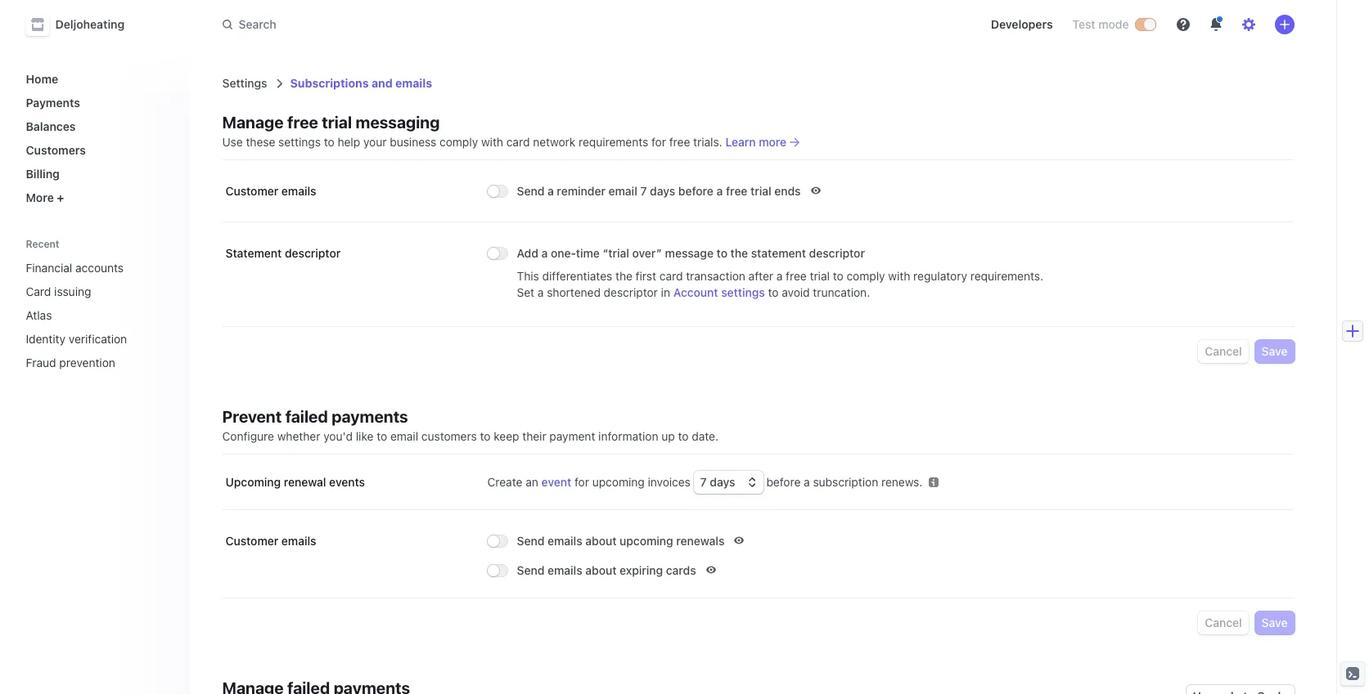 Task type: vqa. For each thing, say whether or not it's contained in the screenshot.
Balances
yes



Task type: locate. For each thing, give the bounding box(es) containing it.
1 vertical spatial cancel
[[1205, 616, 1242, 630]]

1 horizontal spatial card
[[660, 269, 683, 283]]

send
[[517, 184, 545, 198], [517, 535, 545, 548], [517, 564, 545, 578]]

0 vertical spatial email
[[609, 184, 638, 198]]

help image
[[1177, 18, 1190, 31]]

0 horizontal spatial comply
[[440, 135, 478, 149]]

0 vertical spatial cancel button
[[1199, 341, 1249, 363]]

send for send a reminder email 7 days before a free trial ends
[[517, 184, 545, 198]]

over"
[[632, 246, 662, 260]]

a
[[548, 184, 554, 198], [717, 184, 723, 198], [542, 246, 548, 260], [777, 269, 783, 283], [538, 286, 544, 300], [804, 476, 810, 490]]

with left network
[[481, 135, 503, 149]]

1 vertical spatial card
[[660, 269, 683, 283]]

whether
[[277, 430, 320, 444]]

fraud prevention
[[26, 356, 115, 370]]

1 vertical spatial for
[[575, 476, 589, 490]]

save
[[1262, 345, 1288, 359], [1262, 616, 1288, 630]]

0 horizontal spatial card
[[507, 135, 530, 149]]

to up truncation.
[[833, 269, 844, 283]]

1 cancel button from the top
[[1199, 341, 1249, 363]]

learn
[[726, 135, 756, 149]]

before left subscription at the bottom of page
[[767, 476, 801, 490]]

the inside this differentiates the first card transaction after a free trial to comply with regulatory requirements. set a shortened descriptor in
[[616, 269, 633, 283]]

card left network
[[507, 135, 530, 149]]

0 vertical spatial card
[[507, 135, 530, 149]]

2 save button from the top
[[1255, 612, 1295, 635]]

email right like
[[390, 430, 418, 444]]

add a one-time "trial over" message to the statement descriptor
[[517, 246, 865, 260]]

about
[[586, 535, 617, 548], [586, 564, 617, 578]]

1 horizontal spatial with
[[888, 269, 911, 283]]

1 vertical spatial customer
[[226, 535, 279, 548]]

the left first
[[616, 269, 633, 283]]

differentiates
[[542, 269, 613, 283]]

transaction
[[686, 269, 746, 283]]

settings link
[[222, 76, 267, 90]]

1 vertical spatial cancel button
[[1199, 612, 1249, 635]]

comply
[[440, 135, 478, 149], [847, 269, 885, 283]]

1 about from the top
[[586, 535, 617, 548]]

free inside this differentiates the first card transaction after a free trial to comply with regulatory requirements. set a shortened descriptor in
[[786, 269, 807, 283]]

for
[[652, 135, 666, 149], [575, 476, 589, 490]]

about up send emails about expiring cards
[[586, 535, 617, 548]]

home
[[26, 72, 58, 86]]

0 vertical spatial customer
[[226, 184, 279, 198]]

2 customer emails from the top
[[226, 535, 316, 548]]

financial accounts link
[[19, 255, 153, 282]]

upcoming renewal events
[[226, 476, 365, 490]]

0 vertical spatial about
[[586, 535, 617, 548]]

1 save button from the top
[[1255, 341, 1295, 363]]

a left subscription at the bottom of page
[[804, 476, 810, 490]]

7
[[641, 184, 647, 198]]

0 vertical spatial save button
[[1255, 341, 1295, 363]]

customer emails down these
[[226, 184, 316, 198]]

customer emails down upcoming
[[226, 535, 316, 548]]

trial up truncation.
[[810, 269, 830, 283]]

1 vertical spatial save
[[1262, 616, 1288, 630]]

1 horizontal spatial settings
[[721, 286, 765, 300]]

1 vertical spatial save button
[[1255, 612, 1295, 635]]

a left reminder
[[548, 184, 554, 198]]

payments
[[332, 408, 408, 426]]

descriptor inside this differentiates the first card transaction after a free trial to comply with regulatory requirements. set a shortened descriptor in
[[604, 286, 658, 300]]

upcoming up expiring
[[620, 535, 673, 548]]

trial inside this differentiates the first card transaction after a free trial to comply with regulatory requirements. set a shortened descriptor in
[[810, 269, 830, 283]]

atlas link
[[19, 302, 153, 329]]

1 vertical spatial comply
[[847, 269, 885, 283]]

1 vertical spatial the
[[616, 269, 633, 283]]

upcoming
[[226, 476, 281, 490]]

customer down these
[[226, 184, 279, 198]]

0 vertical spatial for
[[652, 135, 666, 149]]

with left regulatory
[[888, 269, 911, 283]]

0 vertical spatial customer emails
[[226, 184, 316, 198]]

1 cancel from the top
[[1205, 345, 1242, 359]]

customer emails
[[226, 184, 316, 198], [226, 535, 316, 548]]

fraud
[[26, 356, 56, 370]]

Search text field
[[212, 9, 674, 40]]

0 horizontal spatial the
[[616, 269, 633, 283]]

settings
[[278, 135, 321, 149], [721, 286, 765, 300]]

reminder
[[557, 184, 606, 198]]

0 horizontal spatial with
[[481, 135, 503, 149]]

1 horizontal spatial the
[[731, 246, 748, 260]]

0 horizontal spatial email
[[390, 430, 418, 444]]

cancel for first save button from the bottom
[[1205, 616, 1242, 630]]

2 horizontal spatial trial
[[810, 269, 830, 283]]

"trial
[[603, 246, 629, 260]]

subscriptions
[[290, 76, 369, 90]]

this differentiates the first card transaction after a free trial to comply with regulatory requirements. set a shortened descriptor in
[[517, 269, 1044, 300]]

and
[[372, 76, 393, 90]]

failed
[[285, 408, 328, 426]]

before right days
[[679, 184, 714, 198]]

email left '7'
[[609, 184, 638, 198]]

1 horizontal spatial comply
[[847, 269, 885, 283]]

Search search field
[[212, 9, 674, 40]]

with inside this differentiates the first card transaction after a free trial to comply with regulatory requirements. set a shortened descriptor in
[[888, 269, 911, 283]]

descriptor down first
[[604, 286, 658, 300]]

0 vertical spatial trial
[[322, 113, 352, 132]]

2 vertical spatial trial
[[810, 269, 830, 283]]

card issuing
[[26, 285, 91, 299]]

1 vertical spatial email
[[390, 430, 418, 444]]

settings down 'manage free trial messaging'
[[278, 135, 321, 149]]

cancel button for first save button from the bottom
[[1199, 612, 1249, 635]]

0 vertical spatial cancel
[[1205, 345, 1242, 359]]

descriptor up truncation.
[[809, 246, 865, 260]]

3 send from the top
[[517, 564, 545, 578]]

comply up truncation.
[[847, 269, 885, 283]]

about down the send emails about upcoming renewals
[[586, 564, 617, 578]]

statement
[[751, 246, 806, 260]]

1 vertical spatial send
[[517, 535, 545, 548]]

1 customer from the top
[[226, 184, 279, 198]]

1 vertical spatial before
[[767, 476, 801, 490]]

send a reminder email 7 days before a free trial ends
[[517, 184, 801, 198]]

1 horizontal spatial trial
[[751, 184, 772, 198]]

0 vertical spatial save
[[1262, 345, 1288, 359]]

descriptor
[[285, 246, 341, 260], [809, 246, 865, 260], [604, 286, 658, 300]]

1 send from the top
[[517, 184, 545, 198]]

comply right business
[[440, 135, 478, 149]]

free up the avoid
[[786, 269, 807, 283]]

free left trials.
[[669, 135, 690, 149]]

for right requirements
[[652, 135, 666, 149]]

account settings link
[[674, 285, 765, 301]]

search
[[239, 17, 276, 31]]

0 vertical spatial before
[[679, 184, 714, 198]]

statement
[[226, 246, 282, 260]]

one-
[[551, 246, 576, 260]]

send for send emails about upcoming renewals
[[517, 535, 545, 548]]

upcoming down information in the bottom left of the page
[[592, 476, 645, 490]]

cancel
[[1205, 345, 1242, 359], [1205, 616, 1242, 630]]

prevent failed payments configure whether you'd like to email customers to keep their payment information up to date.
[[222, 408, 719, 444]]

billing
[[26, 167, 60, 181]]

2 send from the top
[[517, 535, 545, 548]]

0 vertical spatial send
[[517, 184, 545, 198]]

1 vertical spatial trial
[[751, 184, 772, 198]]

use these settings to help your business comply with card network requirements for free trials.
[[222, 135, 726, 149]]

0 horizontal spatial before
[[679, 184, 714, 198]]

these
[[246, 135, 275, 149]]

1 vertical spatial customer emails
[[226, 535, 316, 548]]

for right 'event' link
[[575, 476, 589, 490]]

0 horizontal spatial trial
[[322, 113, 352, 132]]

0 horizontal spatial settings
[[278, 135, 321, 149]]

customers link
[[19, 137, 176, 164]]

settings down after
[[721, 286, 765, 300]]

to right like
[[377, 430, 387, 444]]

2 about from the top
[[586, 564, 617, 578]]

the
[[731, 246, 748, 260], [616, 269, 633, 283]]

prevention
[[59, 356, 115, 370]]

like
[[356, 430, 374, 444]]

1 vertical spatial about
[[586, 564, 617, 578]]

card up in
[[660, 269, 683, 283]]

0 vertical spatial with
[[481, 135, 503, 149]]

emails
[[395, 76, 432, 90], [282, 184, 316, 198], [282, 535, 316, 548], [548, 535, 583, 548], [548, 564, 583, 578]]

payments link
[[19, 89, 176, 116]]

renewals
[[676, 535, 725, 548]]

0 horizontal spatial for
[[575, 476, 589, 490]]

trial up help
[[322, 113, 352, 132]]

1 vertical spatial with
[[888, 269, 911, 283]]

developers
[[991, 17, 1053, 31]]

about for expiring
[[586, 564, 617, 578]]

descriptor right statement
[[285, 246, 341, 260]]

cancel for 1st save button from the top
[[1205, 345, 1242, 359]]

emails down upcoming renewal events
[[282, 535, 316, 548]]

2 cancel from the top
[[1205, 616, 1242, 630]]

send emails about upcoming renewals
[[517, 535, 725, 548]]

2 vertical spatial send
[[517, 564, 545, 578]]

the up transaction
[[731, 246, 748, 260]]

before
[[679, 184, 714, 198], [767, 476, 801, 490]]

manage
[[222, 113, 284, 132]]

messaging
[[356, 113, 440, 132]]

with
[[481, 135, 503, 149], [888, 269, 911, 283]]

customer down upcoming
[[226, 535, 279, 548]]

billing link
[[19, 160, 176, 187]]

2 cancel button from the top
[[1199, 612, 1249, 635]]

more
[[26, 191, 54, 205]]

1 horizontal spatial descriptor
[[604, 286, 658, 300]]

trial left ends
[[751, 184, 772, 198]]

in
[[661, 286, 670, 300]]

atlas
[[26, 309, 52, 323]]

days
[[650, 184, 676, 198]]



Task type: describe. For each thing, give the bounding box(es) containing it.
fraud prevention link
[[19, 350, 153, 377]]

events
[[329, 476, 365, 490]]

developers link
[[985, 11, 1060, 38]]

0 vertical spatial upcoming
[[592, 476, 645, 490]]

to right up
[[678, 430, 689, 444]]

emails right and
[[395, 76, 432, 90]]

cancel button for 1st save button from the top
[[1199, 341, 1249, 363]]

2 customer from the top
[[226, 535, 279, 548]]

0 vertical spatial settings
[[278, 135, 321, 149]]

verification
[[69, 332, 127, 346]]

to left keep
[[480, 430, 491, 444]]

to down 'manage free trial messaging'
[[324, 135, 335, 149]]

subscriptions and emails
[[290, 76, 432, 90]]

2 horizontal spatial descriptor
[[809, 246, 865, 260]]

deljoheating
[[55, 17, 125, 31]]

account
[[674, 286, 718, 300]]

invoices
[[648, 476, 691, 490]]

payments
[[26, 96, 80, 110]]

customers
[[421, 430, 477, 444]]

1 horizontal spatial email
[[609, 184, 638, 198]]

issuing
[[54, 285, 91, 299]]

add
[[517, 246, 539, 260]]

subscription
[[813, 476, 879, 490]]

regulatory
[[914, 269, 968, 283]]

message
[[665, 246, 714, 260]]

network
[[533, 135, 576, 149]]

create an event for upcoming invoices
[[487, 476, 691, 490]]

test mode
[[1073, 17, 1129, 31]]

send emails about expiring cards
[[517, 564, 696, 578]]

account settings to avoid truncation.
[[674, 286, 870, 300]]

a up account settings to avoid truncation.
[[777, 269, 783, 283]]

renews.
[[882, 476, 923, 490]]

set
[[517, 286, 535, 300]]

a right add
[[542, 246, 548, 260]]

keep
[[494, 430, 519, 444]]

before a subscription renews.
[[767, 476, 923, 490]]

a right set
[[538, 286, 544, 300]]

to down after
[[768, 286, 779, 300]]

learn more link
[[726, 134, 800, 151]]

help
[[338, 135, 360, 149]]

their
[[522, 430, 547, 444]]

financial accounts
[[26, 261, 124, 275]]

more
[[759, 135, 787, 149]]

statement descriptor
[[226, 246, 341, 260]]

learn more
[[726, 135, 787, 149]]

recent navigation links element
[[9, 231, 190, 377]]

payment
[[550, 430, 595, 444]]

1 horizontal spatial before
[[767, 476, 801, 490]]

truncation.
[[813, 286, 870, 300]]

trial for the
[[810, 269, 830, 283]]

0 horizontal spatial descriptor
[[285, 246, 341, 260]]

identity
[[26, 332, 66, 346]]

shortened
[[547, 286, 601, 300]]

trial for reminder
[[751, 184, 772, 198]]

first
[[636, 269, 657, 283]]

identity verification
[[26, 332, 127, 346]]

event
[[542, 476, 572, 490]]

emails down the send emails about upcoming renewals
[[548, 564, 583, 578]]

+
[[57, 191, 64, 205]]

event link
[[542, 476, 572, 490]]

recent element
[[9, 255, 190, 377]]

use
[[222, 135, 243, 149]]

financial
[[26, 261, 72, 275]]

send for send emails about expiring cards
[[517, 564, 545, 578]]

up
[[662, 430, 675, 444]]

1 vertical spatial upcoming
[[620, 535, 673, 548]]

to inside this differentiates the first card transaction after a free trial to comply with regulatory requirements. set a shortened descriptor in
[[833, 269, 844, 283]]

notifications image
[[1209, 18, 1223, 31]]

ends
[[775, 184, 801, 198]]

create
[[487, 476, 523, 490]]

business
[[390, 135, 437, 149]]

card issuing link
[[19, 278, 153, 305]]

settings
[[222, 76, 267, 90]]

identity verification link
[[19, 326, 153, 353]]

an
[[526, 476, 539, 490]]

email inside prevent failed payments configure whether you'd like to email customers to keep their payment information up to date.
[[390, 430, 418, 444]]

card inside this differentiates the first card transaction after a free trial to comply with regulatory requirements. set a shortened descriptor in
[[660, 269, 683, 283]]

customers
[[26, 143, 86, 157]]

a down trials.
[[717, 184, 723, 198]]

comply inside this differentiates the first card transaction after a free trial to comply with regulatory requirements. set a shortened descriptor in
[[847, 269, 885, 283]]

deljoheating button
[[26, 13, 141, 36]]

1 customer emails from the top
[[226, 184, 316, 198]]

avoid
[[782, 286, 810, 300]]

mode
[[1099, 17, 1129, 31]]

prevent
[[222, 408, 282, 426]]

core navigation links element
[[19, 65, 176, 211]]

to up transaction
[[717, 246, 728, 260]]

information
[[599, 430, 659, 444]]

requirements
[[579, 135, 649, 149]]

recent
[[26, 238, 59, 250]]

emails up statement descriptor
[[282, 184, 316, 198]]

after
[[749, 269, 774, 283]]

manage free trial messaging
[[222, 113, 440, 132]]

you'd
[[324, 430, 353, 444]]

accounts
[[75, 261, 124, 275]]

trials.
[[693, 135, 723, 149]]

date.
[[692, 430, 719, 444]]

cards
[[666, 564, 696, 578]]

your
[[363, 135, 387, 149]]

1 horizontal spatial for
[[652, 135, 666, 149]]

settings image
[[1242, 18, 1255, 31]]

1 vertical spatial settings
[[721, 286, 765, 300]]

time
[[576, 246, 600, 260]]

this
[[517, 269, 539, 283]]

free down learn in the top of the page
[[726, 184, 748, 198]]

emails up send emails about expiring cards
[[548, 535, 583, 548]]

test
[[1073, 17, 1096, 31]]

about for upcoming
[[586, 535, 617, 548]]

0 vertical spatial the
[[731, 246, 748, 260]]

2 save from the top
[[1262, 616, 1288, 630]]

0 vertical spatial comply
[[440, 135, 478, 149]]

card
[[26, 285, 51, 299]]

1 save from the top
[[1262, 345, 1288, 359]]

free down subscriptions
[[287, 113, 318, 132]]

renewal
[[284, 476, 326, 490]]



